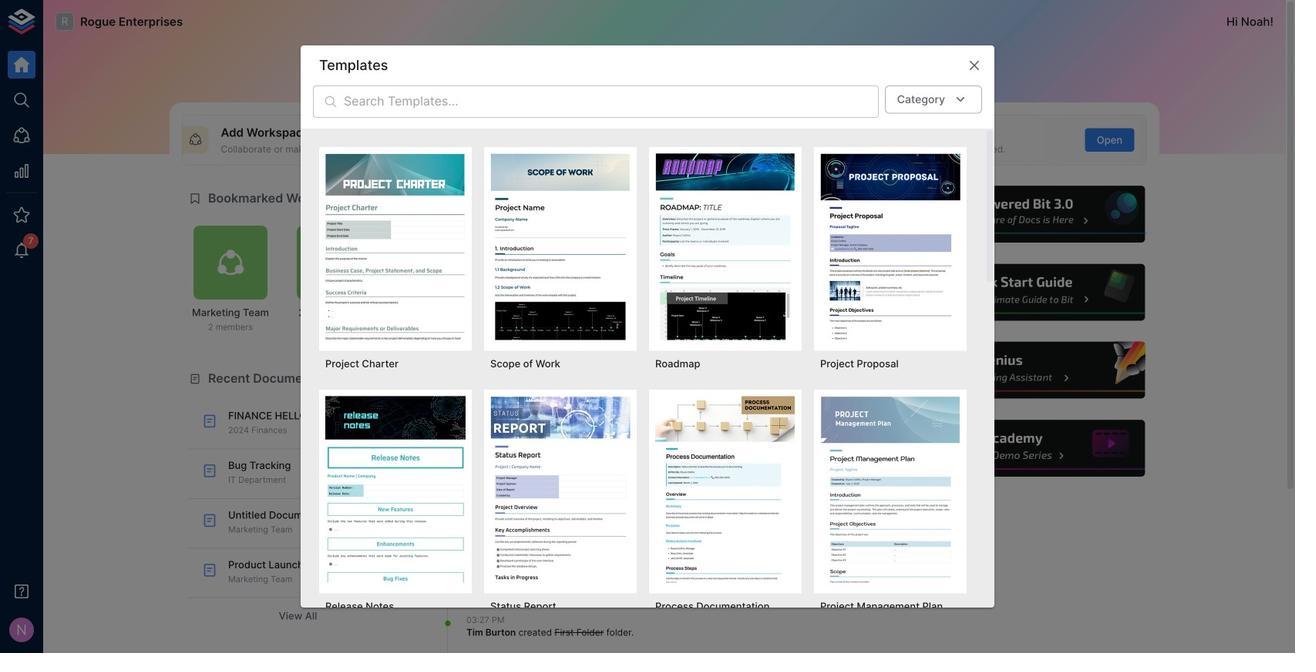 Task type: locate. For each thing, give the bounding box(es) containing it.
Search Templates... text field
[[344, 85, 879, 118]]

status report image
[[490, 396, 631, 583]]

project management plan image
[[820, 396, 961, 583]]

dialog
[[301, 45, 995, 654]]

project charter image
[[325, 153, 466, 340]]

help image
[[915, 184, 1147, 245], [915, 262, 1147, 323], [915, 340, 1147, 401], [915, 418, 1147, 479]]

2 help image from the top
[[915, 262, 1147, 323]]

4 help image from the top
[[915, 418, 1147, 479]]

1 help image from the top
[[915, 184, 1147, 245]]



Task type: describe. For each thing, give the bounding box(es) containing it.
release notes image
[[325, 396, 466, 583]]

process documentation image
[[655, 396, 796, 583]]

scope of work image
[[490, 153, 631, 340]]

roadmap image
[[655, 153, 796, 340]]

3 help image from the top
[[915, 340, 1147, 401]]

project proposal image
[[820, 153, 961, 340]]



Task type: vqa. For each thing, say whether or not it's contained in the screenshot.
dialog
yes



